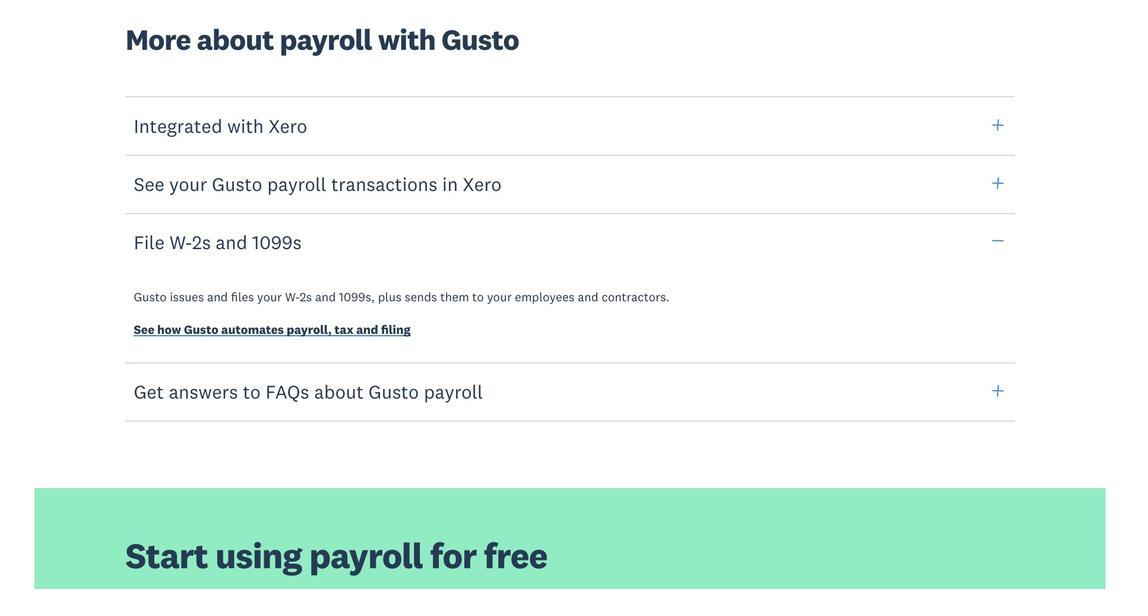 Task type: vqa. For each thing, say whether or not it's contained in the screenshot.
payroll,
yes



Task type: describe. For each thing, give the bounding box(es) containing it.
file
[[134, 230, 165, 254]]

w- inside dropdown button
[[169, 230, 192, 254]]

gusto inside see your gusto payroll transactions in xero dropdown button
[[212, 172, 262, 196]]

in
[[442, 172, 458, 196]]

tax
[[335, 322, 354, 338]]

employees
[[515, 289, 575, 305]]

filing
[[381, 322, 411, 338]]

about inside dropdown button
[[314, 380, 364, 404]]

answers
[[169, 380, 238, 404]]

them
[[440, 289, 469, 305]]

transactions
[[331, 172, 438, 196]]

1 vertical spatial w-
[[285, 289, 300, 305]]

more
[[125, 21, 191, 57]]

1099s,
[[339, 289, 375, 305]]

gusto inside see how gusto automates payroll, tax and filing link
[[184, 322, 219, 338]]

gusto issues and files your w-2s and 1099s, plus sends them to your employees and contractors.
[[134, 289, 670, 305]]

to inside get answers to faqs about gusto payroll dropdown button
[[243, 380, 261, 404]]

0 vertical spatial about
[[197, 21, 274, 57]]

integrated
[[134, 114, 223, 138]]

and left 1099s,
[[315, 289, 336, 305]]

payroll,
[[287, 322, 332, 338]]

and left files
[[207, 289, 228, 305]]

sends
[[405, 289, 437, 305]]

for
[[430, 534, 477, 579]]

file w-2s and 1099s element
[[114, 272, 1027, 364]]

0 vertical spatial xero
[[269, 114, 307, 138]]

file w-2s and 1099s
[[134, 230, 302, 254]]

2s inside dropdown button
[[192, 230, 211, 254]]



Task type: locate. For each thing, give the bounding box(es) containing it.
your right the them
[[487, 289, 512, 305]]

1 horizontal spatial your
[[257, 289, 282, 305]]

your inside dropdown button
[[169, 172, 207, 196]]

plus
[[378, 289, 402, 305]]

1 vertical spatial 2s
[[300, 289, 312, 305]]

integrated with xero button
[[125, 96, 1015, 156]]

see how gusto automates payroll, tax and filing link
[[134, 322, 411, 341]]

automates
[[221, 322, 284, 338]]

and left 1099s
[[216, 230, 247, 254]]

2s right file
[[192, 230, 211, 254]]

and
[[216, 230, 247, 254], [207, 289, 228, 305], [315, 289, 336, 305], [578, 289, 599, 305], [356, 322, 378, 338]]

and right employees
[[578, 289, 599, 305]]

more about payroll with gusto
[[125, 21, 519, 57]]

your
[[169, 172, 207, 196], [257, 289, 282, 305], [487, 289, 512, 305]]

with
[[378, 21, 436, 57], [227, 114, 264, 138]]

see your gusto payroll transactions in xero button
[[125, 155, 1015, 214]]

1 horizontal spatial w-
[[285, 289, 300, 305]]

0 vertical spatial w-
[[169, 230, 192, 254]]

see left how
[[134, 322, 155, 338]]

integrated with xero
[[134, 114, 307, 138]]

see your gusto payroll transactions in xero
[[134, 172, 502, 196]]

0 vertical spatial with
[[378, 21, 436, 57]]

about
[[197, 21, 274, 57], [314, 380, 364, 404]]

0 horizontal spatial your
[[169, 172, 207, 196]]

gusto
[[442, 21, 519, 57], [212, 172, 262, 196], [134, 289, 167, 305], [184, 322, 219, 338], [369, 380, 419, 404]]

1 vertical spatial see
[[134, 322, 155, 338]]

issues
[[170, 289, 204, 305]]

w-
[[169, 230, 192, 254], [285, 289, 300, 305]]

0 horizontal spatial xero
[[269, 114, 307, 138]]

see for see your gusto payroll transactions in xero
[[134, 172, 165, 196]]

1 horizontal spatial to
[[472, 289, 484, 305]]

get
[[134, 380, 164, 404]]

1 vertical spatial about
[[314, 380, 364, 404]]

0 vertical spatial 2s
[[192, 230, 211, 254]]

2 see from the top
[[134, 322, 155, 338]]

1 horizontal spatial xero
[[463, 172, 502, 196]]

and inside dropdown button
[[216, 230, 247, 254]]

gusto inside get answers to faqs about gusto payroll dropdown button
[[369, 380, 419, 404]]

2s
[[192, 230, 211, 254], [300, 289, 312, 305]]

files
[[231, 289, 254, 305]]

to
[[472, 289, 484, 305], [243, 380, 261, 404]]

your right files
[[257, 289, 282, 305]]

0 horizontal spatial about
[[197, 21, 274, 57]]

w- right file
[[169, 230, 192, 254]]

0 vertical spatial see
[[134, 172, 165, 196]]

see how gusto automates payroll, tax and filing
[[134, 322, 411, 338]]

see for see how gusto automates payroll, tax and filing
[[134, 322, 155, 338]]

get answers to faqs about gusto payroll button
[[125, 363, 1015, 422]]

w- up payroll,
[[285, 289, 300, 305]]

with inside dropdown button
[[227, 114, 264, 138]]

see inside dropdown button
[[134, 172, 165, 196]]

see
[[134, 172, 165, 196], [134, 322, 155, 338]]

2s up payroll,
[[300, 289, 312, 305]]

2 horizontal spatial your
[[487, 289, 512, 305]]

and right tax
[[356, 322, 378, 338]]

1099s
[[252, 230, 302, 254]]

to right the them
[[472, 289, 484, 305]]

1 vertical spatial to
[[243, 380, 261, 404]]

0 horizontal spatial to
[[243, 380, 261, 404]]

0 horizontal spatial 2s
[[192, 230, 211, 254]]

how
[[157, 322, 181, 338]]

to inside file w-2s and 1099s element
[[472, 289, 484, 305]]

1 horizontal spatial with
[[378, 21, 436, 57]]

1 see from the top
[[134, 172, 165, 196]]

file w-2s and 1099s button
[[125, 213, 1015, 272]]

contractors.
[[602, 289, 670, 305]]

to left faqs
[[243, 380, 261, 404]]

xero
[[269, 114, 307, 138], [463, 172, 502, 196]]

start using payroll for free
[[125, 534, 548, 579]]

1 vertical spatial with
[[227, 114, 264, 138]]

your down integrated
[[169, 172, 207, 196]]

see up file
[[134, 172, 165, 196]]

see inside file w-2s and 1099s element
[[134, 322, 155, 338]]

start
[[125, 534, 208, 579]]

faqs
[[266, 380, 309, 404]]

1 horizontal spatial 2s
[[300, 289, 312, 305]]

free
[[484, 534, 548, 579]]

payroll
[[280, 21, 372, 57], [267, 172, 327, 196], [424, 380, 483, 404], [309, 534, 423, 579]]

1 horizontal spatial about
[[314, 380, 364, 404]]

get answers to faqs about gusto payroll
[[134, 380, 483, 404]]

0 horizontal spatial with
[[227, 114, 264, 138]]

using
[[215, 534, 302, 579]]

1 vertical spatial xero
[[463, 172, 502, 196]]

0 horizontal spatial w-
[[169, 230, 192, 254]]

0 vertical spatial to
[[472, 289, 484, 305]]



